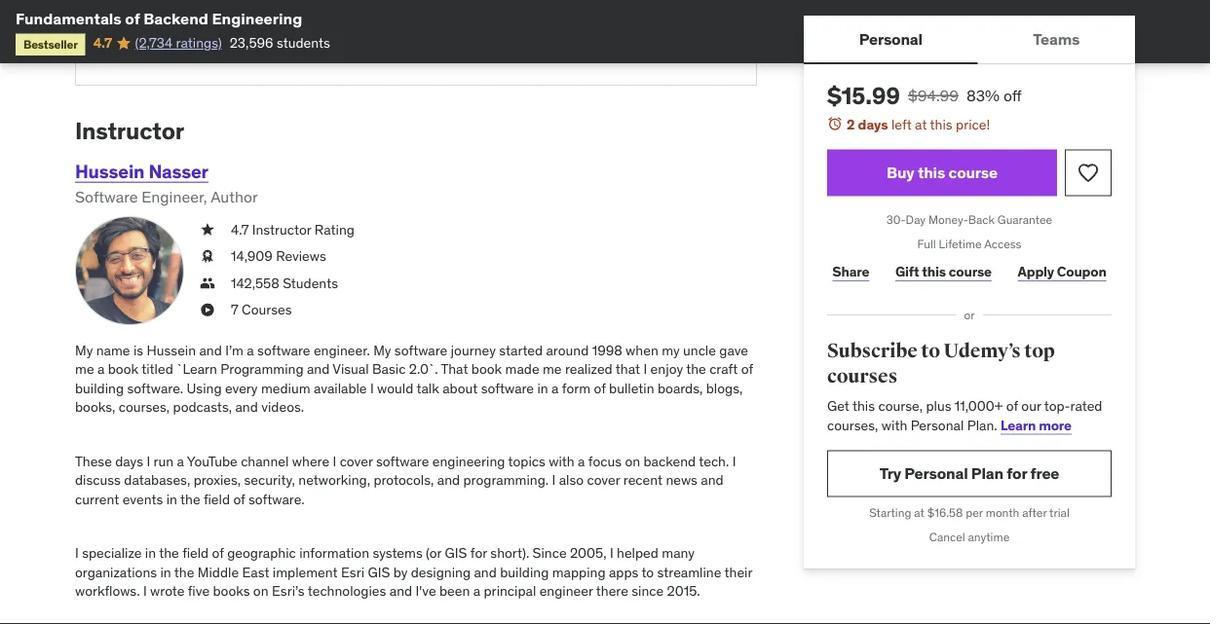 Task type: locate. For each thing, give the bounding box(es) containing it.
started
[[499, 342, 543, 360]]

my left name
[[75, 342, 93, 360]]

1 horizontal spatial on
[[625, 453, 641, 471]]

7 courses
[[231, 302, 292, 319]]

my up basic
[[373, 342, 391, 360]]

1 vertical spatial with
[[549, 453, 575, 471]]

2 book from the left
[[472, 361, 502, 379]]

1 horizontal spatial hussein
[[147, 342, 196, 360]]

1 vertical spatial on
[[253, 583, 269, 601]]

0 horizontal spatial book
[[108, 361, 138, 379]]

proxies,
[[194, 472, 241, 490]]

in down databases,
[[166, 491, 177, 509]]

around
[[546, 342, 589, 360]]

software up programming
[[257, 342, 310, 360]]

off
[[1004, 85, 1022, 105]]

0 horizontal spatial me
[[75, 361, 94, 379]]

middle
[[198, 564, 239, 582]]

networking,
[[299, 472, 370, 490]]

and down by
[[390, 583, 412, 601]]

2015.
[[667, 583, 701, 601]]

with up the also
[[549, 453, 575, 471]]

left
[[892, 116, 912, 133]]

i left run
[[147, 453, 150, 471]]

1 vertical spatial 4.7
[[231, 221, 249, 239]]

personal inside get this course, plus 11,000+ of our top-rated courses, with personal plan.
[[911, 417, 964, 434]]

2 vertical spatial personal
[[905, 464, 969, 484]]

software. down security,
[[249, 491, 305, 509]]

at
[[915, 116, 928, 133], [915, 506, 925, 521]]

of inside i specialize in the field of geographic information systems (or gis for short). since 2005, i helped many organizations in the middle east implement esri gis by designing and building mapping apps to streamline their workflows. i wrote five books on esri's technologies and i've been a principal engineer there since 2015.
[[212, 545, 224, 563]]

at right left
[[915, 116, 928, 133]]

xsmall image down the author
[[200, 221, 215, 240]]

courses, down titled
[[119, 399, 170, 417]]

the
[[686, 361, 707, 379], [180, 491, 200, 509], [159, 545, 179, 563], [174, 564, 194, 582]]

i up the "apps"
[[610, 545, 614, 563]]

many
[[662, 545, 695, 563]]

1 vertical spatial at
[[915, 506, 925, 521]]

this
[[931, 116, 953, 133], [918, 163, 946, 183], [923, 263, 947, 281], [853, 398, 875, 415]]

(2,734 ratings)
[[135, 34, 222, 52]]

teams
[[1034, 29, 1080, 49]]

1 vertical spatial gis
[[368, 564, 390, 582]]

0 vertical spatial building
[[75, 380, 124, 398]]

alarm image
[[828, 116, 843, 132]]

the up five
[[174, 564, 194, 582]]

personal up $16.58
[[905, 464, 969, 484]]

field inside i specialize in the field of geographic information systems (or gis for short). since 2005, i helped many organizations in the middle east implement esri gis by designing and building mapping apps to streamline their workflows. i wrote five books on esri's technologies and i've been a principal engineer there since 2015.
[[182, 545, 209, 563]]

1 horizontal spatial me
[[543, 361, 562, 379]]

me up books,
[[75, 361, 94, 379]]

of down realized
[[594, 380, 606, 398]]

11,000+
[[955, 398, 1004, 415]]

ratings)
[[176, 34, 222, 52]]

of
[[125, 8, 140, 28], [742, 361, 753, 379], [594, 380, 606, 398], [1007, 398, 1019, 415], [233, 491, 245, 509], [212, 545, 224, 563]]

been
[[440, 583, 470, 601]]

security,
[[244, 472, 295, 490]]

1 vertical spatial building
[[500, 564, 549, 582]]

1 vertical spatial software.
[[249, 491, 305, 509]]

of up '(2,734'
[[125, 8, 140, 28]]

in down the made on the bottom left
[[538, 380, 549, 398]]

or
[[965, 308, 975, 323]]

building up principal
[[500, 564, 549, 582]]

cover down focus at the bottom of page
[[587, 472, 620, 490]]

realized
[[565, 361, 613, 379]]

courses,
[[119, 399, 170, 417], [828, 417, 879, 434]]

1998
[[592, 342, 623, 360]]

3 xsmall image from the top
[[200, 275, 215, 294]]

of down 'proxies,'
[[233, 491, 245, 509]]

building up books,
[[75, 380, 124, 398]]

building inside i specialize in the field of geographic information systems (or gis for short). since 2005, i helped many organizations in the middle east implement esri gis by designing and building mapping apps to streamline their workflows. i wrote five books on esri's technologies and i've been a principal engineer there since 2015.
[[500, 564, 549, 582]]

1 course from the top
[[949, 163, 998, 183]]

fundamentals of backend engineering
[[16, 8, 303, 28]]

1 xsmall image from the top
[[200, 221, 215, 240]]

1 horizontal spatial gis
[[445, 545, 467, 563]]

with inside these days i run a youtube channel where i cover software engineering topics with a focus on backend tech. i discuss databases, proxies, security, networking, protocols, and programming. i also cover recent news and current events in the field of software.
[[549, 453, 575, 471]]

1 vertical spatial field
[[182, 545, 209, 563]]

on up recent
[[625, 453, 641, 471]]

0 vertical spatial software.
[[127, 380, 183, 398]]

days for 2
[[858, 116, 889, 133]]

and up `learn
[[199, 342, 222, 360]]

me down around on the left of the page
[[543, 361, 562, 379]]

learn
[[1001, 417, 1036, 434]]

0 vertical spatial for
[[1007, 464, 1028, 484]]

0 horizontal spatial software.
[[127, 380, 183, 398]]

i right tech.
[[733, 453, 736, 471]]

0 horizontal spatial 4.7
[[93, 34, 112, 52]]

focus
[[589, 453, 622, 471]]

0 vertical spatial gis
[[445, 545, 467, 563]]

course up back
[[949, 163, 998, 183]]

0 horizontal spatial courses,
[[119, 399, 170, 417]]

1 vertical spatial to
[[642, 564, 654, 582]]

2 course from the top
[[949, 263, 992, 281]]

1 horizontal spatial building
[[500, 564, 549, 582]]

these days i run a youtube channel where i cover software engineering topics with a focus on backend tech. i discuss databases, proxies, security, networking, protocols, and programming. i also cover recent news and current events in the field of software.
[[75, 453, 736, 509]]

23,596
[[230, 34, 273, 52]]

2 xsmall image from the top
[[200, 248, 215, 267]]

personal up $15.99 at the right top of page
[[860, 29, 923, 49]]

days for these
[[115, 453, 143, 471]]

since
[[632, 583, 664, 601]]

software. inside these days i run a youtube channel where i cover software engineering topics with a focus on backend tech. i discuss databases, proxies, security, networking, protocols, and programming. i also cover recent news and current events in the field of software.
[[249, 491, 305, 509]]

$45.97
[[148, 27, 208, 50]]

per
[[966, 506, 983, 521]]

days up databases,
[[115, 453, 143, 471]]

to left udemy's
[[922, 340, 941, 364]]

personal down plus
[[911, 417, 964, 434]]

short).
[[491, 545, 530, 563]]

i've
[[416, 583, 436, 601]]

30-day money-back guarantee full lifetime access
[[887, 213, 1053, 252]]

tab list
[[804, 16, 1136, 64]]

these
[[75, 453, 112, 471]]

instructor up the 14,909 reviews
[[252, 221, 311, 239]]

0 horizontal spatial my
[[75, 342, 93, 360]]

i'm
[[225, 342, 244, 360]]

i left the wrote
[[143, 583, 147, 601]]

software. down titled
[[127, 380, 183, 398]]

and down tech.
[[701, 472, 724, 490]]

lifetime
[[939, 237, 982, 252]]

using
[[187, 380, 222, 398]]

this inside get this course, plus 11,000+ of our top-rated courses, with personal plan.
[[853, 398, 875, 415]]

1 horizontal spatial with
[[882, 417, 908, 434]]

$16.58
[[928, 506, 964, 521]]

xsmall image up xsmall image
[[200, 275, 215, 294]]

2 vertical spatial xsmall image
[[200, 275, 215, 294]]

for
[[1007, 464, 1028, 484], [471, 545, 487, 563]]

trial
[[1050, 506, 1070, 521]]

(or
[[426, 545, 442, 563]]

0 vertical spatial personal
[[860, 29, 923, 49]]

after
[[1023, 506, 1047, 521]]

4.7 for 4.7
[[93, 34, 112, 52]]

0 vertical spatial days
[[858, 116, 889, 133]]

hussein up titled
[[147, 342, 196, 360]]

0 horizontal spatial instructor
[[75, 116, 184, 146]]

1 vertical spatial course
[[949, 263, 992, 281]]

at left $16.58
[[915, 506, 925, 521]]

to up the since
[[642, 564, 654, 582]]

1 horizontal spatial book
[[472, 361, 502, 379]]

days inside these days i run a youtube channel where i cover software engineering topics with a focus on backend tech. i discuss databases, proxies, security, networking, protocols, and programming. i also cover recent news and current events in the field of software.
[[115, 453, 143, 471]]

learn more
[[1001, 417, 1072, 434]]

specialize
[[82, 545, 142, 563]]

1 vertical spatial hussein
[[147, 342, 196, 360]]

this down $94.99
[[931, 116, 953, 133]]

0 vertical spatial course
[[949, 163, 998, 183]]

a right been at the bottom left of the page
[[474, 583, 481, 601]]

gis left by
[[368, 564, 390, 582]]

1 vertical spatial instructor
[[252, 221, 311, 239]]

the down uncle
[[686, 361, 707, 379]]

information
[[299, 545, 370, 563]]

workflows.
[[75, 583, 140, 601]]

2005,
[[570, 545, 607, 563]]

course down lifetime
[[949, 263, 992, 281]]

field down 'proxies,'
[[204, 491, 230, 509]]

xsmall image for 14,909 reviews
[[200, 248, 215, 267]]

and down every
[[235, 399, 258, 417]]

protocols,
[[374, 472, 434, 490]]

courses, inside get this course, plus 11,000+ of our top-rated courses, with personal plan.
[[828, 417, 879, 434]]

field up middle
[[182, 545, 209, 563]]

access
[[985, 237, 1022, 252]]

1 vertical spatial days
[[115, 453, 143, 471]]

14,909
[[231, 248, 273, 266]]

this right buy
[[918, 163, 946, 183]]

0 horizontal spatial building
[[75, 380, 124, 398]]

1 horizontal spatial software.
[[249, 491, 305, 509]]

on
[[625, 453, 641, 471], [253, 583, 269, 601]]

1 horizontal spatial to
[[922, 340, 941, 364]]

1 horizontal spatial cover
[[587, 472, 620, 490]]

starting
[[870, 506, 912, 521]]

get
[[828, 398, 850, 415]]

gave
[[720, 342, 749, 360]]

a right the "i'm"
[[247, 342, 254, 360]]

this inside button
[[918, 163, 946, 183]]

1 horizontal spatial courses,
[[828, 417, 879, 434]]

on down the east
[[253, 583, 269, 601]]

this right gift
[[923, 263, 947, 281]]

medium
[[261, 380, 311, 398]]

0 vertical spatial 4.7
[[93, 34, 112, 52]]

xsmall image for 4.7 instructor rating
[[200, 221, 215, 240]]

of inside get this course, plus 11,000+ of our top-rated courses, with personal plan.
[[1007, 398, 1019, 415]]

boards,
[[658, 380, 703, 398]]

0 vertical spatial xsmall image
[[200, 221, 215, 240]]

bulletin
[[609, 380, 655, 398]]

for left free on the bottom of the page
[[1007, 464, 1028, 484]]

at inside starting at $16.58 per month after trial cancel anytime
[[915, 506, 925, 521]]

1 vertical spatial xsmall image
[[200, 248, 215, 267]]

0 vertical spatial at
[[915, 116, 928, 133]]

142,558
[[231, 275, 280, 293]]

4.7 down "fundamentals"
[[93, 34, 112, 52]]

implement
[[273, 564, 338, 582]]

in up the wrote
[[160, 564, 171, 582]]

0 vertical spatial hussein
[[75, 160, 145, 184]]

buy this course button
[[828, 150, 1058, 197]]

field
[[204, 491, 230, 509], [182, 545, 209, 563]]

0 vertical spatial to
[[922, 340, 941, 364]]

i right that
[[644, 361, 648, 379]]

0 horizontal spatial cover
[[340, 453, 373, 471]]

xsmall image left the 14,909
[[200, 248, 215, 267]]

0 vertical spatial instructor
[[75, 116, 184, 146]]

days right 2
[[858, 116, 889, 133]]

1 horizontal spatial instructor
[[252, 221, 311, 239]]

1 horizontal spatial 4.7
[[231, 221, 249, 239]]

building
[[75, 380, 124, 398], [500, 564, 549, 582]]

personal inside button
[[860, 29, 923, 49]]

software up protocols,
[[376, 453, 429, 471]]

programming.
[[464, 472, 549, 490]]

hussein inside 'my name is hussein and i'm a software engineer. my software journey started around 1998 when my uncle gave me a book titled `learn programming and visual basic 2.0`. that book made me realized that i enjoy the craft of building software. using every medium available i would talk about software in a form of bulletin boards, blogs, books, courses, podcasts, and videos.'
[[147, 342, 196, 360]]

a inside i specialize in the field of geographic information systems (or gis for short). since 2005, i helped many organizations in the middle east implement esri gis by designing and building mapping apps to streamline their workflows. i wrote five books on esri's technologies and i've been a principal engineer there since 2015.
[[474, 583, 481, 601]]

0 horizontal spatial to
[[642, 564, 654, 582]]

podcasts,
[[173, 399, 232, 417]]

1 horizontal spatial my
[[373, 342, 391, 360]]

2 me from the left
[[543, 361, 562, 379]]

the up the wrote
[[159, 545, 179, 563]]

course inside button
[[949, 163, 998, 183]]

author
[[211, 188, 258, 208]]

0 vertical spatial with
[[882, 417, 908, 434]]

i up networking,
[[333, 453, 337, 471]]

i left 'specialize'
[[75, 545, 79, 563]]

1 horizontal spatial days
[[858, 116, 889, 133]]

0 vertical spatial on
[[625, 453, 641, 471]]

databases,
[[124, 472, 190, 490]]

0 horizontal spatial with
[[549, 453, 575, 471]]

0 horizontal spatial days
[[115, 453, 143, 471]]

4.7 up the 14,909
[[231, 221, 249, 239]]

0 horizontal spatial on
[[253, 583, 269, 601]]

and down short).
[[474, 564, 497, 582]]

gis
[[445, 545, 467, 563], [368, 564, 390, 582]]

instructor
[[75, 116, 184, 146], [252, 221, 311, 239]]

instructor up the hussein nasser link
[[75, 116, 184, 146]]

five
[[188, 583, 210, 601]]

apps
[[609, 564, 639, 582]]

0 horizontal spatial gis
[[368, 564, 390, 582]]

field inside these days i run a youtube channel where i cover software engineering topics with a focus on backend tech. i discuss databases, proxies, security, networking, protocols, and programming. i also cover recent news and current events in the field of software.
[[204, 491, 230, 509]]

of left our
[[1007, 398, 1019, 415]]

1 vertical spatial for
[[471, 545, 487, 563]]

this right get
[[853, 398, 875, 415]]

0 horizontal spatial hussein
[[75, 160, 145, 184]]

of up middle
[[212, 545, 224, 563]]

reviews
[[276, 248, 326, 266]]

book down journey
[[472, 361, 502, 379]]

cover up networking,
[[340, 453, 373, 471]]

for left short).
[[471, 545, 487, 563]]

hussein up software
[[75, 160, 145, 184]]

hussein nasser image
[[75, 217, 184, 326]]

gis right (or
[[445, 545, 467, 563]]

0 vertical spatial field
[[204, 491, 230, 509]]

xsmall image
[[200, 221, 215, 240], [200, 248, 215, 267], [200, 275, 215, 294]]

the down 'proxies,'
[[180, 491, 200, 509]]

books
[[213, 583, 250, 601]]

esri
[[341, 564, 365, 582]]

that
[[441, 361, 468, 379]]

1 book from the left
[[108, 361, 138, 379]]

with down course,
[[882, 417, 908, 434]]

courses, down get
[[828, 417, 879, 434]]

uncle
[[683, 342, 716, 360]]

every
[[225, 380, 258, 398]]

1 vertical spatial personal
[[911, 417, 964, 434]]

0 horizontal spatial for
[[471, 545, 487, 563]]

book down name
[[108, 361, 138, 379]]

with inside get this course, plus 11,000+ of our top-rated courses, with personal plan.
[[882, 417, 908, 434]]



Task type: vqa. For each thing, say whether or not it's contained in the screenshot.
'Marketing' within the Affiliate Marketing link
no



Task type: describe. For each thing, give the bounding box(es) containing it.
gift this course
[[896, 263, 992, 281]]

their
[[725, 564, 753, 582]]

craft
[[710, 361, 738, 379]]

in inside these days i run a youtube channel where i cover software engineering topics with a focus on backend tech. i discuss databases, proxies, security, networking, protocols, and programming. i also cover recent news and current events in the field of software.
[[166, 491, 177, 509]]

this for get
[[853, 398, 875, 415]]

a right run
[[177, 453, 184, 471]]

for inside i specialize in the field of geographic information systems (or gis for short). since 2005, i helped many organizations in the middle east implement esri gis by designing and building mapping apps to streamline their workflows. i wrote five books on esri's technologies and i've been a principal engineer there since 2015.
[[471, 545, 487, 563]]

23,596 students
[[230, 34, 330, 52]]

try personal plan for free
[[880, 464, 1060, 484]]

7
[[231, 302, 239, 319]]

of inside these days i run a youtube channel where i cover software engineering topics with a focus on backend tech. i discuss databases, proxies, security, networking, protocols, and programming. i also cover recent news and current events in the field of software.
[[233, 491, 245, 509]]

price!
[[956, 116, 991, 133]]

recent
[[624, 472, 663, 490]]

is
[[133, 342, 143, 360]]

organizations
[[75, 564, 157, 582]]

total: $45.97 $254.97
[[99, 26, 274, 50]]

this for gift
[[923, 263, 947, 281]]

engineer,
[[142, 188, 207, 208]]

software
[[75, 188, 138, 208]]

plus
[[927, 398, 952, 415]]

engineer
[[540, 583, 593, 601]]

backend
[[143, 8, 209, 28]]

backend
[[644, 453, 696, 471]]

1 my from the left
[[75, 342, 93, 360]]

to inside i specialize in the field of geographic information systems (or gis for short). since 2005, i helped many organizations in the middle east implement esri gis by designing and building mapping apps to streamline their workflows. i wrote five books on esri's technologies and i've been a principal engineer there since 2015.
[[642, 564, 654, 582]]

streamline
[[658, 564, 722, 582]]

try personal plan for free link
[[828, 451, 1112, 498]]

esri's
[[272, 583, 305, 601]]

i left 'would'
[[370, 380, 374, 398]]

this for buy
[[918, 163, 946, 183]]

form
[[562, 380, 591, 398]]

to inside subscribe to udemy's top courses
[[922, 340, 941, 364]]

apply coupon button
[[1013, 253, 1112, 292]]

starting at $16.58 per month after trial cancel anytime
[[870, 506, 1070, 545]]

on inside i specialize in the field of geographic information systems (or gis for short). since 2005, i helped many organizations in the middle east implement esri gis by designing and building mapping apps to streamline their workflows. i wrote five books on esri's technologies and i've been a principal engineer there since 2015.
[[253, 583, 269, 601]]

udemy's
[[944, 340, 1021, 364]]

i specialize in the field of geographic information systems (or gis for short). since 2005, i helped many organizations in the middle east implement esri gis by designing and building mapping apps to streamline their workflows. i wrote five books on esri's technologies and i've been a principal engineer there since 2015.
[[75, 545, 753, 601]]

top-
[[1045, 398, 1071, 415]]

that
[[616, 361, 641, 379]]

in inside 'my name is hussein and i'm a software engineer. my software journey started around 1998 when my uncle gave me a book titled `learn programming and visual basic 2.0`. that book made me realized that i enjoy the craft of building software. using every medium available i would talk about software in a form of bulletin boards, blogs, books, courses, podcasts, and videos.'
[[538, 380, 549, 398]]

bestseller
[[23, 36, 78, 52]]

2
[[847, 116, 855, 133]]

buy this course
[[887, 163, 998, 183]]

software. inside 'my name is hussein and i'm a software engineer. my software journey started around 1998 when my uncle gave me a book titled `learn programming and visual basic 2.0`. that book made me realized that i enjoy the craft of building software. using every medium available i would talk about software in a form of bulletin boards, blogs, books, courses, podcasts, and videos.'
[[127, 380, 183, 398]]

current
[[75, 491, 119, 509]]

course for gift this course
[[949, 263, 992, 281]]

14,909 reviews
[[231, 248, 326, 266]]

east
[[242, 564, 269, 582]]

0 vertical spatial cover
[[340, 453, 373, 471]]

of down gave
[[742, 361, 753, 379]]

plan
[[972, 464, 1004, 484]]

in right 'specialize'
[[145, 545, 156, 563]]

teams button
[[978, 16, 1136, 62]]

and down engineering
[[437, 472, 460, 490]]

gift this course link
[[891, 253, 998, 292]]

xsmall image for 142,558 students
[[200, 275, 215, 294]]

83%
[[967, 85, 1000, 105]]

news
[[666, 472, 698, 490]]

my
[[662, 342, 680, 360]]

discuss
[[75, 472, 121, 490]]

enjoy
[[651, 361, 683, 379]]

30-
[[887, 213, 906, 228]]

wishlist image
[[1077, 161, 1101, 185]]

titled
[[142, 361, 173, 379]]

software up 2.0`.
[[395, 342, 448, 360]]

i left the also
[[552, 472, 556, 490]]

tech.
[[699, 453, 729, 471]]

where
[[292, 453, 330, 471]]

personal button
[[804, 16, 978, 62]]

course,
[[879, 398, 923, 415]]

4.7 for 4.7 instructor rating
[[231, 221, 249, 239]]

made
[[506, 361, 540, 379]]

2.0`.
[[409, 361, 438, 379]]

courses
[[242, 302, 292, 319]]

a down name
[[97, 361, 105, 379]]

a up the also
[[578, 453, 585, 471]]

journey
[[451, 342, 496, 360]]

full
[[918, 237, 937, 252]]

coupon
[[1058, 263, 1107, 281]]

try
[[880, 464, 902, 484]]

the inside 'my name is hussein and i'm a software engineer. my software journey started around 1998 when my uncle gave me a book titled `learn programming and visual basic 2.0`. that book made me realized that i enjoy the craft of building software. using every medium available i would talk about software in a form of bulletin boards, blogs, books, courses, podcasts, and videos.'
[[686, 361, 707, 379]]

share button
[[828, 253, 875, 292]]

wrote
[[150, 583, 185, 601]]

building inside 'my name is hussein and i'm a software engineer. my software journey started around 1998 when my uncle gave me a book titled `learn programming and visual basic 2.0`. that book made me realized that i enjoy the craft of building software. using every medium available i would talk about software in a form of bulletin boards, blogs, books, courses, podcasts, and videos.'
[[75, 380, 124, 398]]

hussein inside hussein nasser software engineer, author
[[75, 160, 145, 184]]

my name is hussein and i'm a software engineer. my software journey started around 1998 when my uncle gave me a book titled `learn programming and visual basic 2.0`. that book made me realized that i enjoy the craft of building software. using every medium available i would talk about software in a form of bulletin boards, blogs, books, courses, podcasts, and videos.
[[75, 342, 753, 417]]

day
[[906, 213, 926, 228]]

systems
[[373, 545, 423, 563]]

run
[[154, 453, 174, 471]]

software down the made on the bottom left
[[481, 380, 534, 398]]

name
[[96, 342, 130, 360]]

back
[[969, 213, 995, 228]]

2 my from the left
[[373, 342, 391, 360]]

learn more link
[[1001, 417, 1072, 434]]

hussein nasser link
[[75, 160, 208, 184]]

tab list containing personal
[[804, 16, 1136, 64]]

by
[[394, 564, 408, 582]]

channel
[[241, 453, 289, 471]]

youtube
[[187, 453, 238, 471]]

cancel
[[930, 530, 966, 545]]

the inside these days i run a youtube channel where i cover software engineering topics with a focus on backend tech. i discuss databases, proxies, security, networking, protocols, and programming. i also cover recent news and current events in the field of software.
[[180, 491, 200, 509]]

and up available
[[307, 361, 330, 379]]

software inside these days i run a youtube channel where i cover software engineering topics with a focus on backend tech. i discuss databases, proxies, security, networking, protocols, and programming. i also cover recent news and current events in the field of software.
[[376, 453, 429, 471]]

on inside these days i run a youtube channel where i cover software engineering topics with a focus on backend tech. i discuss databases, proxies, security, networking, protocols, and programming. i also cover recent news and current events in the field of software.
[[625, 453, 641, 471]]

engineer.
[[314, 342, 370, 360]]

xsmall image
[[200, 301, 215, 321]]

also
[[559, 472, 584, 490]]

1 vertical spatial cover
[[587, 472, 620, 490]]

1 me from the left
[[75, 361, 94, 379]]

books,
[[75, 399, 115, 417]]

visual
[[333, 361, 369, 379]]

month
[[986, 506, 1020, 521]]

courses, inside 'my name is hussein and i'm a software engineer. my software journey started around 1998 when my uncle gave me a book titled `learn programming and visual basic 2.0`. that book made me realized that i enjoy the craft of building software. using every medium available i would talk about software in a form of bulletin boards, blogs, books, courses, podcasts, and videos.'
[[119, 399, 170, 417]]

a left form on the left bottom of the page
[[552, 380, 559, 398]]

1 horizontal spatial for
[[1007, 464, 1028, 484]]

principal
[[484, 583, 536, 601]]

course for buy this course
[[949, 163, 998, 183]]

$15.99
[[828, 81, 901, 110]]

fundamentals
[[16, 8, 122, 28]]



